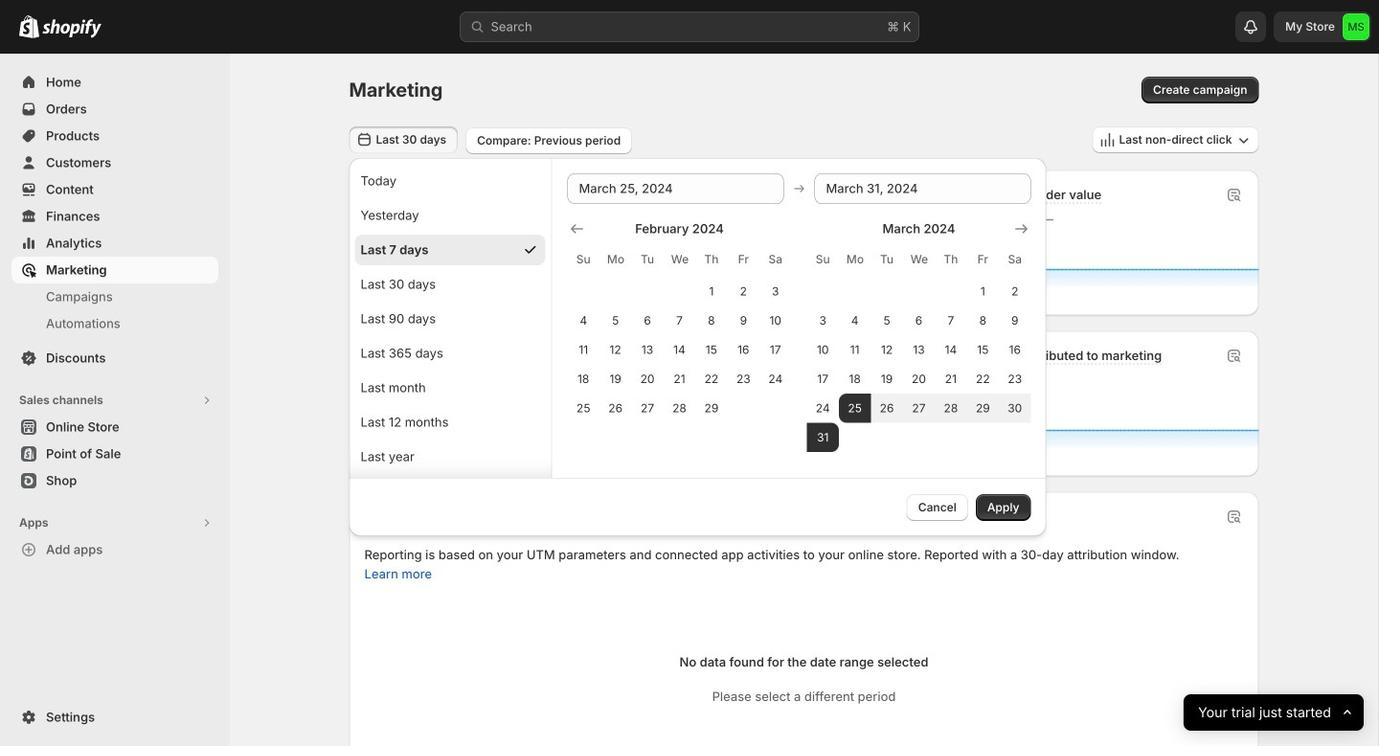 Task type: vqa. For each thing, say whether or not it's contained in the screenshot.
months
no



Task type: locate. For each thing, give the bounding box(es) containing it.
2 saturday element from the left
[[999, 242, 1031, 277]]

0 horizontal spatial grid
[[567, 219, 792, 423]]

1 horizontal spatial saturday element
[[999, 242, 1031, 277]]

shopify image
[[42, 19, 102, 38]]

0 horizontal spatial friday element
[[727, 242, 759, 277]]

wednesday element
[[663, 242, 695, 277], [903, 242, 935, 277]]

0 horizontal spatial yyyy-mm-dd text field
[[567, 173, 784, 204]]

thursday element
[[695, 242, 727, 277], [935, 242, 967, 277]]

1 wednesday element from the left
[[663, 242, 695, 277]]

monday element
[[599, 242, 631, 277], [839, 242, 871, 277]]

0 horizontal spatial monday element
[[599, 242, 631, 277]]

friday element
[[727, 242, 759, 277], [967, 242, 999, 277]]

2 grid from the left
[[807, 219, 1031, 452]]

2 yyyy-mm-dd text field from the left
[[815, 173, 1031, 204]]

1 thursday element from the left
[[695, 242, 727, 277]]

saturday element
[[759, 242, 792, 277], [999, 242, 1031, 277]]

1 horizontal spatial yyyy-mm-dd text field
[[815, 173, 1031, 204]]

2 friday element from the left
[[967, 242, 999, 277]]

1 horizontal spatial tuesday element
[[871, 242, 903, 277]]

tuesday element
[[631, 242, 663, 277], [871, 242, 903, 277]]

2 thursday element from the left
[[935, 242, 967, 277]]

sunday element
[[567, 242, 599, 277], [807, 242, 839, 277]]

saturday element for 1st grid from left's thursday element's friday element
[[759, 242, 792, 277]]

friday element for first grid from the right thursday element
[[967, 242, 999, 277]]

1 grid from the left
[[567, 219, 792, 423]]

2 tuesday element from the left
[[871, 242, 903, 277]]

thursday element for first grid from the right
[[935, 242, 967, 277]]

0 horizontal spatial wednesday element
[[663, 242, 695, 277]]

1 horizontal spatial wednesday element
[[903, 242, 935, 277]]

2 wednesday element from the left
[[903, 242, 935, 277]]

1 saturday element from the left
[[759, 242, 792, 277]]

1 monday element from the left
[[599, 242, 631, 277]]

1 friday element from the left
[[727, 242, 759, 277]]

grid
[[567, 219, 792, 423], [807, 219, 1031, 452]]

my store image
[[1343, 13, 1370, 40]]

1 tuesday element from the left
[[631, 242, 663, 277]]

1 horizontal spatial friday element
[[967, 242, 999, 277]]

1 horizontal spatial thursday element
[[935, 242, 967, 277]]

YYYY-MM-DD text field
[[567, 173, 784, 204], [815, 173, 1031, 204]]

1 sunday element from the left
[[567, 242, 599, 277]]

wednesday element for 1st grid from left's thursday element
[[663, 242, 695, 277]]

0 horizontal spatial saturday element
[[759, 242, 792, 277]]

1 horizontal spatial sunday element
[[807, 242, 839, 277]]

0 horizontal spatial tuesday element
[[631, 242, 663, 277]]

1 horizontal spatial monday element
[[839, 242, 871, 277]]

0 horizontal spatial sunday element
[[567, 242, 599, 277]]

1 horizontal spatial grid
[[807, 219, 1031, 452]]

0 horizontal spatial thursday element
[[695, 242, 727, 277]]

2 monday element from the left
[[839, 242, 871, 277]]



Task type: describe. For each thing, give the bounding box(es) containing it.
wednesday element for first grid from the right thursday element
[[903, 242, 935, 277]]

saturday element for friday element associated with first grid from the right thursday element
[[999, 242, 1031, 277]]

monday element for 2nd sunday element from right
[[599, 242, 631, 277]]

thursday element for 1st grid from left
[[695, 242, 727, 277]]

1 yyyy-mm-dd text field from the left
[[567, 173, 784, 204]]

monday element for 2nd sunday element from left
[[839, 242, 871, 277]]

tuesday element for 'monday' element for 2nd sunday element from right
[[631, 242, 663, 277]]

2 sunday element from the left
[[807, 242, 839, 277]]

tuesday element for 'monday' element for 2nd sunday element from left
[[871, 242, 903, 277]]

shopify image
[[19, 15, 39, 38]]

friday element for 1st grid from left's thursday element
[[727, 242, 759, 277]]



